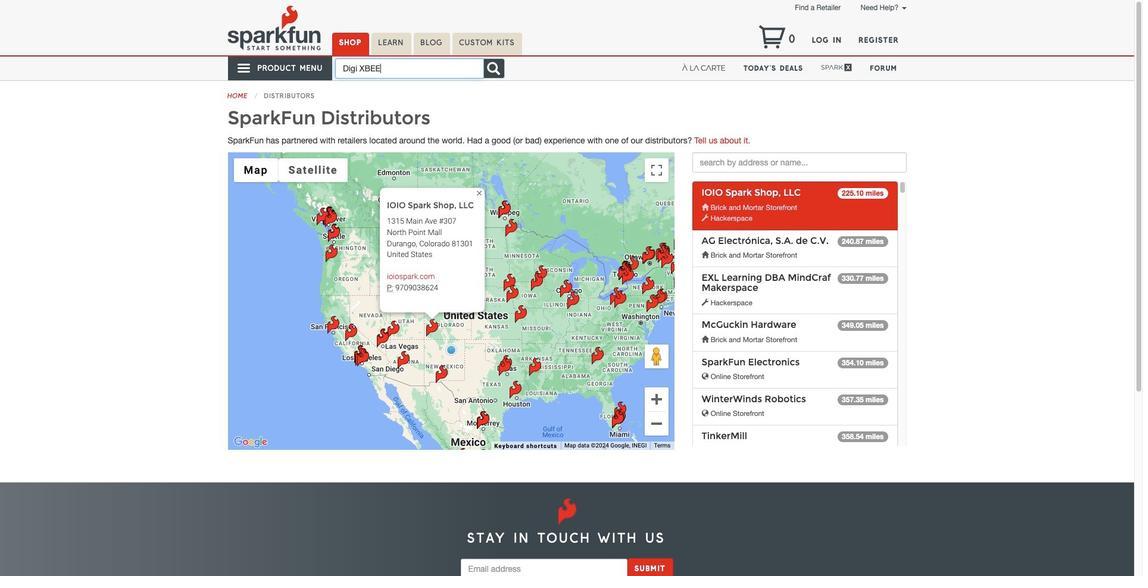 Task type: describe. For each thing, give the bounding box(es) containing it.
1 home image from the top
[[702, 204, 709, 211]]

2 globe image from the top
[[702, 410, 709, 417]]

3 home image from the top
[[702, 336, 709, 344]]

find products, tutorials, etc... text field
[[335, 58, 484, 79]]

2 home image from the top
[[702, 252, 709, 259]]

hamburger image
[[237, 61, 252, 76]]

2 wrench image from the top
[[702, 299, 709, 307]]



Task type: vqa. For each thing, say whether or not it's contained in the screenshot.
Jane Doe text field
no



Task type: locate. For each thing, give the bounding box(es) containing it.
dialog
[[380, 185, 488, 313]]

map region
[[228, 153, 674, 450]]

menu bar
[[234, 158, 348, 182]]

google image
[[231, 435, 270, 450]]

2 vertical spatial home image
[[702, 336, 709, 344]]

search by address or name... search field
[[692, 153, 907, 173]]

wrench image
[[702, 215, 709, 222], [702, 299, 709, 307]]

0 vertical spatial home image
[[702, 204, 709, 211]]

globe image
[[702, 373, 709, 380], [702, 410, 709, 417]]

1 vertical spatial home image
[[702, 252, 709, 259]]

0 vertical spatial globe image
[[702, 373, 709, 380]]

Email address email field
[[461, 559, 627, 576]]

1 vertical spatial wrench image
[[702, 299, 709, 307]]

1 wrench image from the top
[[702, 215, 709, 222]]

home image
[[702, 204, 709, 211], [702, 252, 709, 259], [702, 336, 709, 344]]

1 vertical spatial globe image
[[702, 410, 709, 417]]

0 vertical spatial wrench image
[[702, 215, 709, 222]]

None submit
[[627, 559, 674, 576]]

1 globe image from the top
[[702, 373, 709, 380]]



